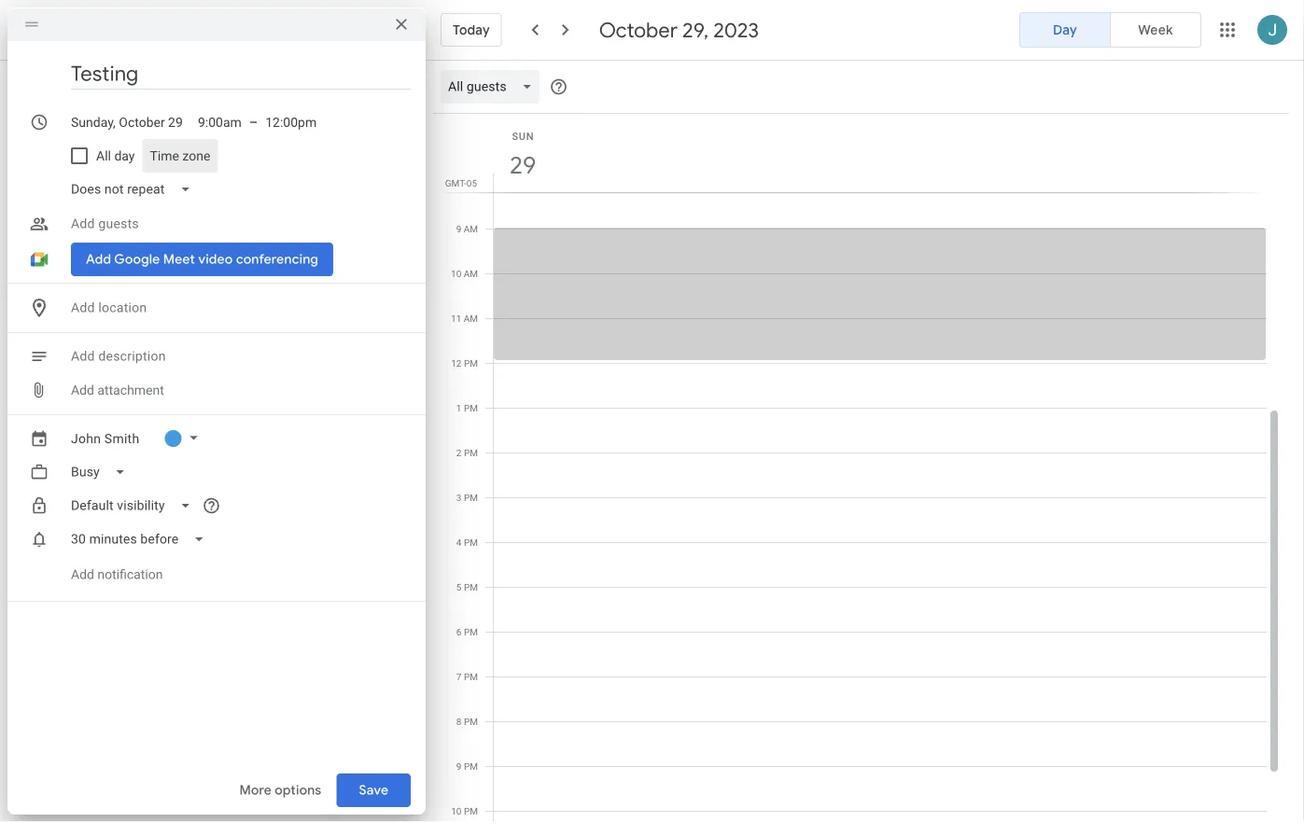 Task type: vqa. For each thing, say whether or not it's contained in the screenshot.
AM for 11 AM
yes



Task type: locate. For each thing, give the bounding box(es) containing it.
3 add from the top
[[71, 349, 95, 364]]

add description
[[71, 349, 166, 364]]

2 vertical spatial am
[[464, 313, 478, 324]]

pm down 9 pm
[[464, 806, 478, 817]]

5 pm from the top
[[464, 537, 478, 548]]

3 pm
[[456, 492, 478, 503]]

add inside add description 'dropdown button'
[[71, 349, 95, 364]]

am for 9 am
[[464, 223, 478, 234]]

time zone
[[150, 148, 210, 164]]

pm right 2
[[464, 447, 478, 458]]

pm for 2 pm
[[464, 447, 478, 458]]

sun
[[512, 130, 534, 142]]

description
[[98, 349, 166, 364]]

add left location
[[71, 300, 95, 316]]

3 pm from the top
[[464, 447, 478, 458]]

4 pm from the top
[[464, 492, 478, 503]]

add inside add guests dropdown button
[[71, 216, 95, 232]]

2 10 from the top
[[451, 806, 462, 817]]

pm right 5
[[464, 582, 478, 593]]

10 am
[[451, 268, 478, 279]]

add left guests
[[71, 216, 95, 232]]

9 am
[[456, 223, 478, 234]]

2 add from the top
[[71, 300, 95, 316]]

add for add guests
[[71, 216, 95, 232]]

am
[[464, 223, 478, 234], [464, 268, 478, 279], [464, 313, 478, 324]]

add left the 'attachment'
[[71, 383, 94, 398]]

pm down the 8 pm
[[464, 761, 478, 772]]

10
[[451, 268, 462, 279], [451, 806, 462, 817]]

pm right 6
[[464, 627, 478, 638]]

4 add from the top
[[71, 383, 94, 398]]

pm
[[464, 358, 478, 369], [464, 402, 478, 414], [464, 447, 478, 458], [464, 492, 478, 503], [464, 537, 478, 548], [464, 582, 478, 593], [464, 627, 478, 638], [464, 671, 478, 683], [464, 716, 478, 727], [464, 761, 478, 772], [464, 806, 478, 817]]

pm right 4
[[464, 537, 478, 548]]

pm right 3
[[464, 492, 478, 503]]

Start time text field
[[198, 111, 242, 134]]

10 up 11
[[451, 268, 462, 279]]

10 pm from the top
[[464, 761, 478, 772]]

option group containing day
[[1020, 12, 1202, 48]]

add up add attachment button at the left top
[[71, 349, 95, 364]]

1 vertical spatial 9
[[456, 761, 462, 772]]

option group
[[1020, 12, 1202, 48]]

1 add from the top
[[71, 216, 95, 232]]

7
[[456, 671, 462, 683]]

add notification button
[[63, 553, 170, 598]]

8
[[456, 716, 462, 727]]

0 vertical spatial am
[[464, 223, 478, 234]]

all
[[96, 148, 111, 164]]

11 pm from the top
[[464, 806, 478, 817]]

1 vertical spatial 10
[[451, 806, 462, 817]]

1 10 from the top
[[451, 268, 462, 279]]

9
[[456, 223, 462, 234], [456, 761, 462, 772]]

0 vertical spatial 9
[[456, 223, 462, 234]]

1 am from the top
[[464, 223, 478, 234]]

add for add notification
[[71, 567, 94, 583]]

29 column header
[[493, 114, 1267, 192]]

add location button
[[63, 291, 411, 325]]

1
[[456, 402, 462, 414]]

6 pm from the top
[[464, 582, 478, 593]]

29
[[508, 150, 535, 181]]

9 for 9 pm
[[456, 761, 462, 772]]

Day radio
[[1020, 12, 1111, 48]]

add guests
[[71, 216, 139, 232]]

add left 'notification'
[[71, 567, 94, 583]]

add
[[71, 216, 95, 232], [71, 300, 95, 316], [71, 349, 95, 364], [71, 383, 94, 398], [71, 567, 94, 583]]

am right 11
[[464, 313, 478, 324]]

add inside button
[[71, 567, 94, 583]]

6 pm
[[456, 627, 478, 638]]

05
[[467, 177, 477, 189]]

1 9 from the top
[[456, 223, 462, 234]]

pm for 8 pm
[[464, 716, 478, 727]]

time zone button
[[142, 139, 218, 173]]

7 pm from the top
[[464, 627, 478, 638]]

2 9 from the top
[[456, 761, 462, 772]]

pm for 10 pm
[[464, 806, 478, 817]]

2
[[456, 447, 462, 458]]

2023
[[714, 17, 759, 43]]

2 am from the top
[[464, 268, 478, 279]]

9 for 9 am
[[456, 223, 462, 234]]

End time text field
[[265, 111, 317, 134]]

am for 10 am
[[464, 268, 478, 279]]

pm right 1
[[464, 402, 478, 414]]

week
[[1139, 21, 1173, 38]]

1 pm from the top
[[464, 358, 478, 369]]

0 vertical spatial 10
[[451, 268, 462, 279]]

pm for 12 pm
[[464, 358, 478, 369]]

gmt-05
[[445, 177, 477, 189]]

am up the 10 am at top left
[[464, 223, 478, 234]]

10 down 9 pm
[[451, 806, 462, 817]]

5 pm
[[456, 582, 478, 593]]

4 pm
[[456, 537, 478, 548]]

10 for 10 pm
[[451, 806, 462, 817]]

None field
[[441, 70, 548, 104], [63, 173, 206, 206], [63, 456, 141, 489], [63, 489, 206, 523], [63, 523, 220, 557], [441, 70, 548, 104], [63, 173, 206, 206], [63, 456, 141, 489], [63, 489, 206, 523], [63, 523, 220, 557]]

pm right 8
[[464, 716, 478, 727]]

6
[[456, 627, 462, 638]]

7 pm
[[456, 671, 478, 683]]

5 add from the top
[[71, 567, 94, 583]]

9 up the 10 am at top left
[[456, 223, 462, 234]]

9 pm from the top
[[464, 716, 478, 727]]

pm right 12
[[464, 358, 478, 369]]

11
[[451, 313, 462, 324]]

8 pm from the top
[[464, 671, 478, 683]]

add inside add location dropdown button
[[71, 300, 95, 316]]

10 for 10 am
[[451, 268, 462, 279]]

8 pm
[[456, 716, 478, 727]]

Week radio
[[1110, 12, 1202, 48]]

3 am from the top
[[464, 313, 478, 324]]

all day
[[96, 148, 135, 164]]

4
[[456, 537, 462, 548]]

5
[[456, 582, 462, 593]]

1 vertical spatial am
[[464, 268, 478, 279]]

pm right the 7
[[464, 671, 478, 683]]

9 down 8
[[456, 761, 462, 772]]

sunday, october 29 element
[[501, 144, 544, 187]]

day
[[114, 148, 135, 164]]

am down 9 am
[[464, 268, 478, 279]]

john
[[71, 431, 101, 446]]

2 pm from the top
[[464, 402, 478, 414]]

add inside add attachment button
[[71, 383, 94, 398]]



Task type: describe. For each thing, give the bounding box(es) containing it.
october 29, 2023
[[599, 17, 759, 43]]

add attachment
[[71, 383, 164, 398]]

to element
[[249, 115, 258, 130]]

11 am
[[451, 313, 478, 324]]

–
[[249, 115, 258, 130]]

gmt-
[[445, 177, 467, 189]]

Start date text field
[[71, 111, 183, 134]]

1 pm
[[456, 402, 478, 414]]

today button
[[441, 7, 502, 52]]

add guests button
[[63, 207, 411, 241]]

add for add attachment
[[71, 383, 94, 398]]

pm for 3 pm
[[464, 492, 478, 503]]

2 pm
[[456, 447, 478, 458]]

time
[[150, 148, 179, 164]]

12
[[451, 358, 462, 369]]

Add title text field
[[71, 60, 411, 88]]

zone
[[182, 148, 210, 164]]

10 pm
[[451, 806, 478, 817]]

location
[[98, 300, 147, 316]]

guests
[[98, 216, 139, 232]]

12 pm
[[451, 358, 478, 369]]

add for add description
[[71, 349, 95, 364]]

29 grid
[[433, 114, 1282, 823]]

9 pm
[[456, 761, 478, 772]]

john smith
[[71, 431, 139, 446]]

attachment
[[97, 383, 164, 398]]

notification
[[97, 567, 163, 583]]

sun 29
[[508, 130, 535, 181]]

pm for 9 pm
[[464, 761, 478, 772]]

add location
[[71, 300, 147, 316]]

pm for 4 pm
[[464, 537, 478, 548]]

add attachment button
[[63, 373, 172, 407]]

add description button
[[63, 340, 411, 373]]

29,
[[683, 17, 709, 43]]

pm for 1 pm
[[464, 402, 478, 414]]

smith
[[104, 431, 139, 446]]

pm for 6 pm
[[464, 627, 478, 638]]

today
[[453, 21, 490, 38]]

add for add location
[[71, 300, 95, 316]]

am for 11 am
[[464, 313, 478, 324]]

add notification
[[71, 567, 163, 583]]

3
[[456, 492, 462, 503]]

pm for 5 pm
[[464, 582, 478, 593]]

pm for 7 pm
[[464, 671, 478, 683]]

october
[[599, 17, 678, 43]]

day
[[1053, 21, 1078, 38]]



